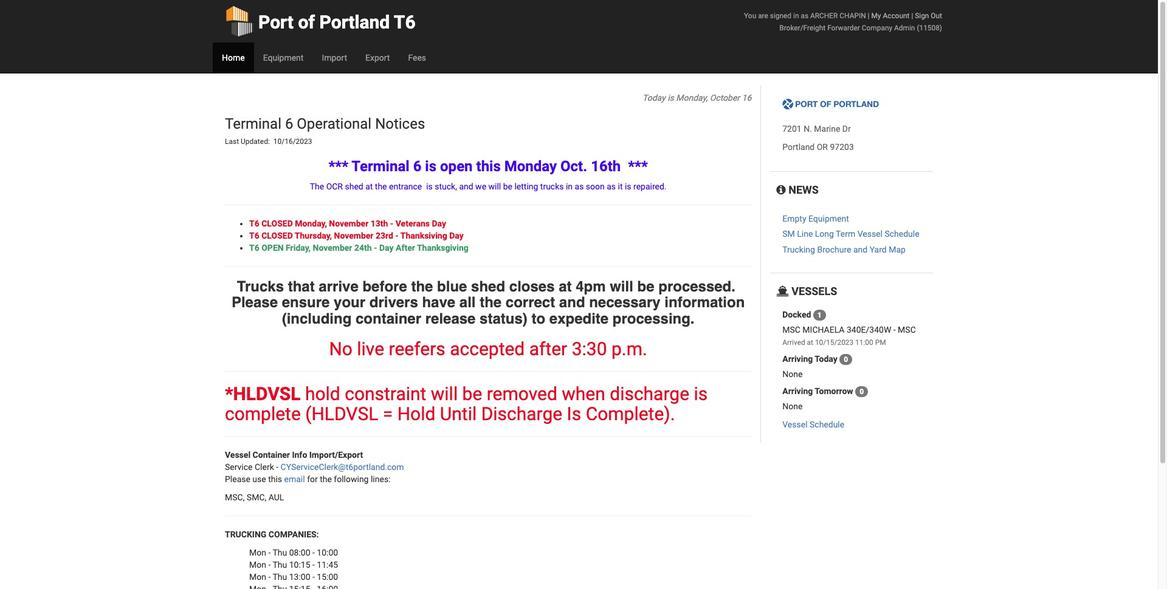 Task type: describe. For each thing, give the bounding box(es) containing it.
arriving for today
[[783, 354, 813, 364]]

2 *** from the left
[[628, 158, 648, 175]]

complete).
[[586, 404, 675, 425]]

2 vertical spatial november
[[313, 243, 352, 253]]

24th
[[354, 243, 372, 253]]

no live reefers accepted after 3:30 p.m.
[[329, 339, 647, 360]]

msc,
[[225, 493, 245, 503]]

- right 23rd
[[395, 231, 399, 241]]

vessel for vessel schedule
[[783, 420, 808, 430]]

vessel for vessel container info import/export service clerk - cyserviceclerk@t6portland.com please use this email for the following lines:
[[225, 451, 251, 460]]

n.
[[804, 124, 812, 134]]

t6 closed monday, november 13th - veterans day t6 closed thursday, november 23rd - thanksiving day t6 open friday, november 24th - day after thanksgiving
[[249, 219, 469, 253]]

cyserviceclerk@t6portland.com link
[[281, 463, 404, 473]]

be inside hold constraint will be removed when discharge is complete (hldvsl = hold until discharge is complete).
[[462, 384, 482, 405]]

processing.
[[613, 311, 695, 328]]

- down trucking companies: on the left bottom of the page
[[268, 549, 271, 558]]

and inside trucks that arrive before the blue shed closes at 4pm will be processed. please ensure your drivers have all the correct and necessary information (including container release status) to expedite processing.
[[559, 295, 585, 312]]

service
[[225, 463, 253, 473]]

1 horizontal spatial be
[[503, 182, 513, 192]]

arriving for tomorrow
[[783, 387, 813, 396]]

3:30
[[572, 339, 607, 360]]

vessel schedule link
[[783, 420, 845, 430]]

equipment inside equipment dropdown button
[[263, 53, 304, 63]]

fees button
[[399, 43, 435, 73]]

7201
[[783, 124, 802, 134]]

the inside vessel container info import/export service clerk - cyserviceclerk@t6portland.com please use this email for the following lines:
[[320, 475, 332, 485]]

after
[[396, 243, 415, 253]]

have
[[422, 295, 456, 312]]

1 horizontal spatial as
[[607, 182, 616, 192]]

is
[[567, 404, 581, 425]]

be inside trucks that arrive before the blue shed closes at 4pm will be processed. please ensure your drivers have all the correct and necessary information (including container release status) to expedite processing.
[[638, 278, 655, 295]]

0 horizontal spatial portland
[[320, 12, 390, 33]]

15:00
[[317, 573, 338, 583]]

equipment button
[[254, 43, 313, 73]]

signed
[[770, 12, 792, 20]]

empty equipment sm line long term vessel schedule trucking brochure and yard map
[[783, 214, 920, 255]]

blue
[[437, 278, 467, 295]]

monday, for october
[[676, 93, 708, 103]]

container
[[356, 311, 421, 328]]

monday, for november
[[295, 219, 327, 229]]

- right 13th
[[390, 219, 394, 229]]

last
[[225, 138, 239, 146]]

2 horizontal spatial day
[[449, 231, 464, 241]]

will inside trucks that arrive before the blue shed closes at 4pm will be processed. please ensure your drivers have all the correct and necessary information (including container release status) to expedite processing.
[[610, 278, 634, 295]]

- left 10:00
[[313, 549, 315, 558]]

1 | from the left
[[868, 12, 870, 20]]

brochure
[[817, 245, 852, 255]]

stuck,
[[435, 182, 457, 192]]

0 horizontal spatial as
[[575, 182, 584, 192]]

(including
[[282, 311, 352, 328]]

0 vertical spatial today
[[643, 93, 666, 103]]

discharge
[[610, 384, 690, 405]]

2 msc from the left
[[898, 325, 916, 335]]

export button
[[356, 43, 399, 73]]

companies:
[[269, 530, 319, 540]]

11:00
[[856, 339, 874, 347]]

that
[[288, 278, 315, 295]]

arrived
[[783, 339, 805, 347]]

pm
[[875, 339, 886, 347]]

michaela
[[803, 325, 845, 335]]

1 horizontal spatial terminal
[[352, 158, 410, 175]]

1 closed from the top
[[262, 219, 293, 229]]

thanksiving
[[401, 231, 447, 241]]

portland or 97203
[[783, 142, 854, 152]]

will inside hold constraint will be removed when discharge is complete (hldvsl = hold until discharge is complete).
[[431, 384, 458, 405]]

hold
[[397, 404, 436, 425]]

/
[[866, 325, 870, 335]]

tomorrow
[[815, 387, 853, 396]]

thanksgiving
[[417, 243, 469, 253]]

- left 11:45 on the bottom left
[[313, 561, 315, 570]]

vessels
[[789, 285, 837, 298]]

cyserviceclerk@t6portland.com
[[281, 463, 404, 473]]

sign out link
[[915, 12, 942, 20]]

no
[[329, 339, 353, 360]]

7201 n. marine dr
[[783, 124, 851, 134]]

13th
[[371, 219, 388, 229]]

import
[[322, 53, 347, 63]]

*** terminal 6 is open this monday oct. 16th  ***
[[329, 158, 648, 175]]

broker/freight
[[780, 24, 826, 32]]

please inside vessel container info import/export service clerk - cyserviceclerk@t6portland.com please use this email for the following lines:
[[225, 475, 250, 485]]

repaired.
[[634, 182, 667, 192]]

after
[[529, 339, 567, 360]]

0 horizontal spatial shed
[[345, 182, 363, 192]]

my account link
[[872, 12, 910, 20]]

1 vertical spatial portland
[[783, 142, 815, 152]]

0 for today
[[844, 356, 848, 364]]

map
[[889, 245, 906, 255]]

at inside trucks that arrive before the blue shed closes at 4pm will be processed. please ensure your drivers have all the correct and necessary information (including container release status) to expedite processing.
[[559, 278, 572, 295]]

- left 10:15
[[268, 561, 271, 570]]

accepted
[[450, 339, 525, 360]]

0 horizontal spatial at
[[366, 182, 373, 192]]

discharge
[[481, 404, 563, 425]]

veterans
[[396, 219, 430, 229]]

removed
[[487, 384, 558, 405]]

docked 1 msc michaela 340e / 340w - msc arrived at 10/15/2023 11:00 pm
[[783, 310, 916, 347]]

vessel inside empty equipment sm line long term vessel schedule trucking brochure and yard map
[[858, 230, 883, 239]]

schedule inside empty equipment sm line long term vessel schedule trucking brochure and yard map
[[885, 230, 920, 239]]

1 vertical spatial 6
[[413, 158, 422, 175]]

10/15/2023
[[815, 339, 854, 347]]

10:15
[[289, 561, 310, 570]]

1 vertical spatial november
[[334, 231, 374, 241]]

until
[[440, 404, 477, 425]]

trucking
[[225, 530, 267, 540]]

- inside vessel container info import/export service clerk - cyserviceclerk@t6portland.com please use this email for the following lines:
[[276, 463, 279, 473]]

expedite
[[550, 311, 609, 328]]

or
[[817, 142, 828, 152]]

2 closed from the top
[[262, 231, 293, 241]]

terminal 6 operational notices last updated:  10/16/2023
[[225, 116, 429, 146]]

term
[[836, 230, 856, 239]]

2 mon from the top
[[249, 561, 266, 570]]

please inside trucks that arrive before the blue shed closes at 4pm will be processed. please ensure your drivers have all the correct and necessary information (including container release status) to expedite processing.
[[232, 295, 278, 312]]

october
[[710, 93, 740, 103]]

6 inside terminal 6 operational notices last updated:  10/16/2023
[[285, 116, 293, 133]]

info circle image
[[777, 185, 786, 196]]

correct
[[506, 295, 555, 312]]

1 horizontal spatial day
[[432, 219, 446, 229]]

trucking companies:
[[225, 530, 319, 540]]

0 vertical spatial and
[[459, 182, 473, 192]]

trucking
[[783, 245, 815, 255]]

=
[[383, 404, 393, 425]]

23rd
[[376, 231, 393, 241]]

soon
[[586, 182, 605, 192]]

10/16/2023
[[273, 138, 312, 146]]

0 vertical spatial this
[[476, 158, 501, 175]]

empty equipment link
[[783, 214, 849, 224]]



Task type: vqa. For each thing, say whether or not it's contained in the screenshot.
the will to the right
yes



Task type: locate. For each thing, give the bounding box(es) containing it.
is right "it"
[[625, 182, 632, 192]]

shed up status)
[[471, 278, 505, 295]]

1 vertical spatial mon
[[249, 561, 266, 570]]

letting
[[515, 182, 538, 192]]

closed
[[262, 219, 293, 229], [262, 231, 293, 241]]

container
[[253, 451, 290, 460]]

1 vertical spatial today
[[815, 354, 838, 364]]

0 horizontal spatial day
[[379, 243, 394, 253]]

t6
[[394, 12, 416, 33], [249, 219, 259, 229], [249, 231, 259, 241], [249, 243, 259, 253]]

2 thu from the top
[[273, 561, 287, 570]]

2 vertical spatial be
[[462, 384, 482, 405]]

as up broker/freight
[[801, 12, 809, 20]]

2 vertical spatial and
[[559, 295, 585, 312]]

release
[[425, 311, 476, 328]]

mon - thu 08:00 - 10:00 mon - thu 10:15 - 11:45 mon - thu 13:00 - 15:00
[[249, 549, 338, 583]]

1 vertical spatial will
[[610, 278, 634, 295]]

equipment up long
[[809, 214, 849, 224]]

dr
[[843, 124, 851, 134]]

1 mon from the top
[[249, 549, 266, 558]]

in inside you are signed in as archer chapin | my account | sign out broker/freight forwarder company admin (11508)
[[794, 12, 799, 20]]

- left 13:00
[[268, 573, 271, 583]]

drivers
[[370, 295, 418, 312]]

1 horizontal spatial msc
[[898, 325, 916, 335]]

1 horizontal spatial 6
[[413, 158, 422, 175]]

1 msc from the left
[[783, 325, 801, 335]]

1 horizontal spatial this
[[476, 158, 501, 175]]

- inside docked 1 msc michaela 340e / 340w - msc arrived at 10/15/2023 11:00 pm
[[894, 325, 896, 335]]

13:00
[[289, 573, 310, 583]]

lines:
[[371, 475, 391, 485]]

msc, smc, aul
[[225, 493, 284, 503]]

0 vertical spatial be
[[503, 182, 513, 192]]

home
[[222, 53, 245, 63]]

0 inside arriving tomorrow 0 none
[[860, 388, 864, 396]]

1 horizontal spatial equipment
[[809, 214, 849, 224]]

arriving inside arriving today 0 none
[[783, 354, 813, 364]]

terminal down the notices
[[352, 158, 410, 175]]

2 horizontal spatial at
[[807, 339, 814, 347]]

closes
[[509, 278, 555, 295]]

11:45
[[317, 561, 338, 570]]

2 horizontal spatial as
[[801, 12, 809, 20]]

today is monday, october 16
[[643, 93, 752, 103]]

line
[[797, 230, 813, 239]]

arriving down arriving today 0 none on the bottom right of page
[[783, 387, 813, 396]]

will down reefers on the bottom of page
[[431, 384, 458, 405]]

terminal
[[225, 116, 282, 133], [352, 158, 410, 175]]

1 vertical spatial shed
[[471, 278, 505, 295]]

0 horizontal spatial |
[[868, 12, 870, 20]]

*** up ocr
[[329, 158, 348, 175]]

out
[[931, 12, 942, 20]]

this up 'the ocr shed at the entrance  is stuck, and we will be letting trucks in as soon as it is repaired.'
[[476, 158, 501, 175]]

trucks
[[237, 278, 284, 295]]

0 vertical spatial thu
[[273, 549, 287, 558]]

0 vertical spatial will
[[489, 182, 501, 192]]

0 horizontal spatial monday,
[[295, 219, 327, 229]]

vessel
[[858, 230, 883, 239], [783, 420, 808, 430], [225, 451, 251, 460]]

-
[[390, 219, 394, 229], [395, 231, 399, 241], [374, 243, 377, 253], [894, 325, 896, 335], [276, 463, 279, 473], [268, 549, 271, 558], [313, 549, 315, 558], [268, 561, 271, 570], [313, 561, 315, 570], [268, 573, 271, 583], [313, 573, 315, 583]]

arrive
[[319, 278, 359, 295]]

you are signed in as archer chapin | my account | sign out broker/freight forwarder company admin (11508)
[[744, 12, 942, 32]]

and right to
[[559, 295, 585, 312]]

and left yard
[[854, 245, 868, 255]]

admin
[[894, 24, 915, 32]]

the
[[310, 182, 324, 192]]

340w
[[870, 325, 892, 335]]

1 vertical spatial monday,
[[295, 219, 327, 229]]

notices
[[375, 116, 425, 133]]

0 horizontal spatial 6
[[285, 116, 293, 133]]

6 left open
[[413, 158, 422, 175]]

november
[[329, 219, 369, 229], [334, 231, 374, 241], [313, 243, 352, 253]]

vessel up service
[[225, 451, 251, 460]]

| left sign
[[912, 12, 913, 20]]

operational
[[297, 116, 372, 133]]

0 vertical spatial vessel
[[858, 230, 883, 239]]

schedule up map
[[885, 230, 920, 239]]

following
[[334, 475, 369, 485]]

sm
[[783, 230, 795, 239]]

msc
[[783, 325, 801, 335], [898, 325, 916, 335]]

0 horizontal spatial equipment
[[263, 53, 304, 63]]

6 up the 10/16/2023
[[285, 116, 293, 133]]

at right arrived
[[807, 339, 814, 347]]

ship image
[[777, 287, 789, 297]]

16
[[742, 93, 752, 103]]

port
[[258, 12, 294, 33]]

will right the we
[[489, 182, 501, 192]]

0 horizontal spatial msc
[[783, 325, 801, 335]]

0
[[844, 356, 848, 364], [860, 388, 864, 396]]

0 vertical spatial none
[[783, 370, 803, 379]]

1 none from the top
[[783, 370, 803, 379]]

2 vertical spatial thu
[[273, 573, 287, 583]]

at left "4pm"
[[559, 278, 572, 295]]

10:00
[[317, 549, 338, 558]]

none down arrived
[[783, 370, 803, 379]]

none for today
[[783, 370, 803, 379]]

day up thanksiving
[[432, 219, 446, 229]]

msc right 340w
[[898, 325, 916, 335]]

0 vertical spatial portland
[[320, 12, 390, 33]]

1 vertical spatial none
[[783, 402, 803, 412]]

is left the stuck,
[[426, 182, 433, 192]]

in up broker/freight
[[794, 12, 799, 20]]

open
[[440, 158, 473, 175]]

0 vertical spatial day
[[432, 219, 446, 229]]

please left that
[[232, 295, 278, 312]]

0 vertical spatial november
[[329, 219, 369, 229]]

2 vertical spatial day
[[379, 243, 394, 253]]

vessel inside vessel container info import/export service clerk - cyserviceclerk@t6portland.com please use this email for the following lines:
[[225, 451, 251, 460]]

monday, up thursday,
[[295, 219, 327, 229]]

1 vertical spatial and
[[854, 245, 868, 255]]

0 vertical spatial in
[[794, 12, 799, 20]]

this right use
[[268, 475, 282, 485]]

1 vertical spatial vessel
[[783, 420, 808, 430]]

schedule down arriving tomorrow 0 none
[[810, 420, 845, 430]]

be up processing.
[[638, 278, 655, 295]]

340e
[[847, 325, 866, 335]]

complete
[[225, 404, 301, 425]]

- right 24th
[[374, 243, 377, 253]]

0 for tomorrow
[[860, 388, 864, 396]]

0 horizontal spatial be
[[462, 384, 482, 405]]

aul
[[269, 493, 284, 503]]

1 horizontal spatial portland
[[783, 142, 815, 152]]

trucks that arrive before the blue shed closes at 4pm will be processed. please ensure your drivers have all the correct and necessary information (including container release status) to expedite processing.
[[232, 278, 745, 328]]

home button
[[213, 43, 254, 73]]

and inside empty equipment sm line long term vessel schedule trucking brochure and yard map
[[854, 245, 868, 255]]

0 vertical spatial closed
[[262, 219, 293, 229]]

sm line long term vessel schedule link
[[783, 230, 920, 239]]

is inside hold constraint will be removed when discharge is complete (hldvsl = hold until discharge is complete).
[[694, 384, 708, 405]]

arriving down arrived
[[783, 354, 813, 364]]

will right "4pm"
[[610, 278, 634, 295]]

1 vertical spatial equipment
[[809, 214, 849, 224]]

1 vertical spatial schedule
[[810, 420, 845, 430]]

mon
[[249, 549, 266, 558], [249, 561, 266, 570], [249, 573, 266, 583]]

monday, inside t6 closed monday, november 13th - veterans day t6 closed thursday, november 23rd - thanksiving day t6 open friday, november 24th - day after thanksgiving
[[295, 219, 327, 229]]

0 horizontal spatial in
[[566, 182, 573, 192]]

2 horizontal spatial vessel
[[858, 230, 883, 239]]

1 vertical spatial please
[[225, 475, 250, 485]]

today inside arriving today 0 none
[[815, 354, 838, 364]]

shed inside trucks that arrive before the blue shed closes at 4pm will be processed. please ensure your drivers have all the correct and necessary information (including container release status) to expedite processing.
[[471, 278, 505, 295]]

none
[[783, 370, 803, 379], [783, 402, 803, 412]]

reefers
[[389, 339, 446, 360]]

- left 15:00
[[313, 573, 315, 583]]

1 vertical spatial in
[[566, 182, 573, 192]]

all
[[460, 295, 476, 312]]

*** up repaired.
[[628, 158, 648, 175]]

1 vertical spatial arriving
[[783, 387, 813, 396]]

equipment down port
[[263, 53, 304, 63]]

1 arriving from the top
[[783, 354, 813, 364]]

1 horizontal spatial ***
[[628, 158, 648, 175]]

0 horizontal spatial schedule
[[810, 420, 845, 430]]

as left "it"
[[607, 182, 616, 192]]

0 horizontal spatial will
[[431, 384, 458, 405]]

1 horizontal spatial vessel
[[783, 420, 808, 430]]

| left my
[[868, 12, 870, 20]]

1 horizontal spatial |
[[912, 12, 913, 20]]

marine
[[814, 124, 841, 134]]

day up thanksgiving
[[449, 231, 464, 241]]

thu left 10:15
[[273, 561, 287, 570]]

msc up arrived
[[783, 325, 801, 335]]

4pm
[[576, 278, 606, 295]]

2 vertical spatial at
[[807, 339, 814, 347]]

0 vertical spatial 0
[[844, 356, 848, 364]]

the up 13th
[[375, 182, 387, 192]]

company
[[862, 24, 893, 32]]

- right the clerk
[[276, 463, 279, 473]]

constraint
[[345, 384, 426, 405]]

this inside vessel container info import/export service clerk - cyserviceclerk@t6portland.com please use this email for the following lines:
[[268, 475, 282, 485]]

0 horizontal spatial this
[[268, 475, 282, 485]]

archer
[[811, 12, 838, 20]]

none up vessel schedule on the bottom right of the page
[[783, 402, 803, 412]]

account
[[883, 12, 910, 20]]

0 vertical spatial please
[[232, 295, 278, 312]]

0 vertical spatial schedule
[[885, 230, 920, 239]]

1 vertical spatial be
[[638, 278, 655, 295]]

portland up import dropdown button
[[320, 12, 390, 33]]

terminal inside terminal 6 operational notices last updated:  10/16/2023
[[225, 116, 282, 133]]

be down accepted at left
[[462, 384, 482, 405]]

empty
[[783, 214, 807, 224]]

email link
[[284, 475, 305, 485]]

at inside docked 1 msc michaela 340e / 340w - msc arrived at 10/15/2023 11:00 pm
[[807, 339, 814, 347]]

equipment inside empty equipment sm line long term vessel schedule trucking brochure and yard map
[[809, 214, 849, 224]]

1 *** from the left
[[329, 158, 348, 175]]

1 horizontal spatial at
[[559, 278, 572, 295]]

1 thu from the top
[[273, 549, 287, 558]]

2 horizontal spatial be
[[638, 278, 655, 295]]

please down service
[[225, 475, 250, 485]]

0 vertical spatial monday,
[[676, 93, 708, 103]]

0 vertical spatial mon
[[249, 549, 266, 558]]

2 | from the left
[[912, 12, 913, 20]]

0 vertical spatial at
[[366, 182, 373, 192]]

as inside you are signed in as archer chapin | my account | sign out broker/freight forwarder company admin (11508)
[[801, 12, 809, 20]]

1 horizontal spatial and
[[559, 295, 585, 312]]

0 horizontal spatial and
[[459, 182, 473, 192]]

trucking brochure and yard map link
[[783, 245, 906, 255]]

import button
[[313, 43, 356, 73]]

0 inside arriving today 0 none
[[844, 356, 848, 364]]

1 vertical spatial day
[[449, 231, 464, 241]]

the right all
[[480, 295, 502, 312]]

be
[[503, 182, 513, 192], [638, 278, 655, 295], [462, 384, 482, 405]]

sign
[[915, 12, 929, 20]]

today
[[643, 93, 666, 103], [815, 354, 838, 364]]

none inside arriving tomorrow 0 none
[[783, 402, 803, 412]]

email
[[284, 475, 305, 485]]

thu down trucking companies: on the left bottom of the page
[[273, 549, 287, 558]]

1 vertical spatial thu
[[273, 561, 287, 570]]

docked
[[783, 310, 811, 320]]

1 vertical spatial this
[[268, 475, 282, 485]]

as left soon
[[575, 182, 584, 192]]

2 none from the top
[[783, 402, 803, 412]]

1 horizontal spatial in
[[794, 12, 799, 20]]

the left "blue"
[[411, 278, 433, 295]]

0 horizontal spatial terminal
[[225, 116, 282, 133]]

97203
[[830, 142, 854, 152]]

1 horizontal spatial schedule
[[885, 230, 920, 239]]

none inside arriving today 0 none
[[783, 370, 803, 379]]

thu
[[273, 549, 287, 558], [273, 561, 287, 570], [273, 573, 287, 583]]

0 horizontal spatial 0
[[844, 356, 848, 364]]

at right ocr
[[366, 182, 373, 192]]

is left the october
[[668, 93, 674, 103]]

ocr
[[326, 182, 343, 192]]

is up the stuck,
[[425, 158, 437, 175]]

1 vertical spatial 0
[[860, 388, 864, 396]]

3 mon from the top
[[249, 573, 266, 583]]

ensure
[[282, 295, 330, 312]]

vessel up yard
[[858, 230, 883, 239]]

0 vertical spatial terminal
[[225, 116, 282, 133]]

shed right ocr
[[345, 182, 363, 192]]

1 vertical spatial at
[[559, 278, 572, 295]]

1 vertical spatial closed
[[262, 231, 293, 241]]

and left the we
[[459, 182, 473, 192]]

terminal up last
[[225, 116, 282, 133]]

1 horizontal spatial today
[[815, 354, 838, 364]]

be left letting
[[503, 182, 513, 192]]

1 horizontal spatial shed
[[471, 278, 505, 295]]

1 horizontal spatial monday,
[[676, 93, 708, 103]]

smc,
[[247, 493, 266, 503]]

chapin
[[840, 12, 866, 20]]

arriving inside arriving tomorrow 0 none
[[783, 387, 813, 396]]

import/export
[[309, 451, 363, 460]]

2 arriving from the top
[[783, 387, 813, 396]]

2 vertical spatial vessel
[[225, 451, 251, 460]]

day down 23rd
[[379, 243, 394, 253]]

0 vertical spatial equipment
[[263, 53, 304, 63]]

monday,
[[676, 93, 708, 103], [295, 219, 327, 229]]

1 horizontal spatial will
[[489, 182, 501, 192]]

info
[[292, 451, 307, 460]]

2 vertical spatial will
[[431, 384, 458, 405]]

3 thu from the top
[[273, 573, 287, 583]]

thu left 13:00
[[273, 573, 287, 583]]

2 horizontal spatial and
[[854, 245, 868, 255]]

none for tomorrow
[[783, 402, 803, 412]]

vessel down arriving tomorrow 0 none
[[783, 420, 808, 430]]

- right 340w
[[894, 325, 896, 335]]

0 down 10/15/2023 at the right of the page
[[844, 356, 848, 364]]

0 right tomorrow on the right of the page
[[860, 388, 864, 396]]

is right discharge
[[694, 384, 708, 405]]

0 vertical spatial shed
[[345, 182, 363, 192]]

portland down 7201
[[783, 142, 815, 152]]

the right for
[[320, 475, 332, 485]]

export
[[365, 53, 390, 63]]

monday, left the october
[[676, 93, 708, 103]]

in right trucks
[[566, 182, 573, 192]]

0 vertical spatial arriving
[[783, 354, 813, 364]]

to
[[532, 311, 546, 328]]

open
[[262, 243, 284, 253]]

0 horizontal spatial ***
[[329, 158, 348, 175]]

port of portland t6 image
[[783, 99, 880, 111]]

live
[[357, 339, 384, 360]]

0 vertical spatial 6
[[285, 116, 293, 133]]

(11508)
[[917, 24, 942, 32]]

0 horizontal spatial vessel
[[225, 451, 251, 460]]

schedule
[[885, 230, 920, 239], [810, 420, 845, 430]]



